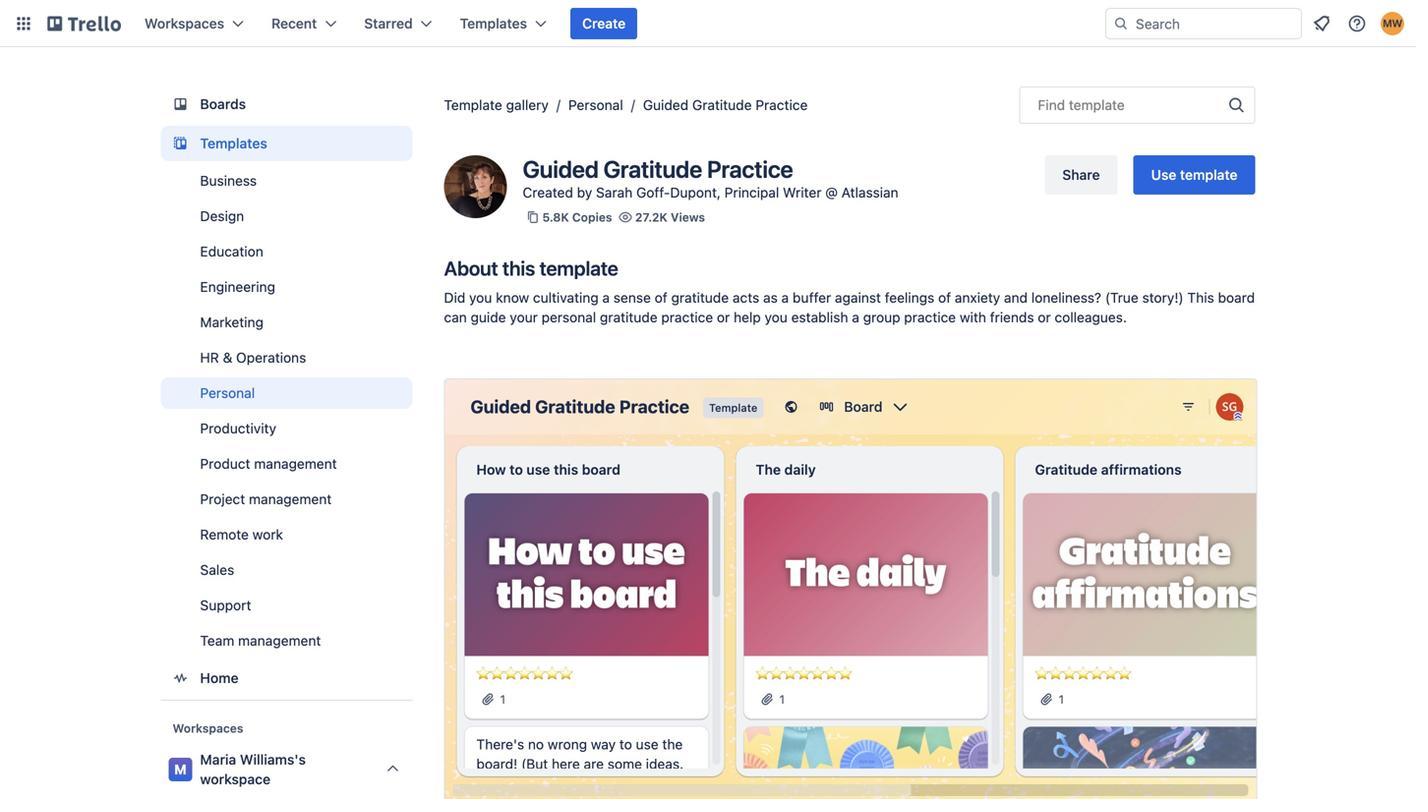 Task type: locate. For each thing, give the bounding box(es) containing it.
management down productivity link
[[254, 456, 337, 472]]

project
[[200, 492, 245, 508]]

templates up business
[[200, 135, 267, 152]]

management for project management
[[249, 492, 332, 508]]

or
[[717, 309, 730, 326], [1039, 309, 1052, 326]]

practice up principal
[[707, 155, 794, 183]]

practice down feelings
[[905, 309, 957, 326]]

Find template field
[[1020, 87, 1256, 124]]

management down the support link
[[238, 633, 321, 649]]

a right 'as'
[[782, 290, 789, 306]]

productivity link
[[161, 413, 413, 445]]

2 horizontal spatial template
[[1181, 167, 1238, 183]]

1 horizontal spatial gratitude
[[672, 290, 729, 306]]

0 vertical spatial gratitude
[[672, 290, 729, 306]]

template inside button
[[1181, 167, 1238, 183]]

home
[[200, 671, 239, 687]]

0 horizontal spatial personal link
[[161, 378, 413, 409]]

0 horizontal spatial or
[[717, 309, 730, 326]]

personal right gallery
[[569, 97, 624, 113]]

template inside about this template did you know cultivating a sense of gratitude acts as a buffer against feelings of anxiety and loneliness? (true story!) this board can guide your personal gratitude practice or help you establish a group practice with friends or colleagues.
[[540, 257, 619, 280]]

of left anxiety
[[939, 290, 952, 306]]

product management
[[200, 456, 337, 472]]

principal
[[725, 185, 780, 201]]

a down "against"
[[852, 309, 860, 326]]

0 vertical spatial practice
[[756, 97, 808, 113]]

did
[[444, 290, 466, 306]]

gratitude left acts
[[672, 290, 729, 306]]

2 vertical spatial template
[[540, 257, 619, 280]]

acts
[[733, 290, 760, 306]]

2 vertical spatial management
[[238, 633, 321, 649]]

personal
[[542, 309, 597, 326]]

personal
[[569, 97, 624, 113], [200, 385, 255, 401]]

1 vertical spatial gratitude
[[604, 155, 703, 183]]

0 vertical spatial workspaces
[[145, 15, 224, 31]]

personal link up productivity link
[[161, 378, 413, 409]]

workspaces button
[[133, 8, 256, 39]]

a left the sense
[[603, 290, 610, 306]]

a
[[603, 290, 610, 306], [782, 290, 789, 306], [852, 309, 860, 326]]

1 horizontal spatial you
[[765, 309, 788, 326]]

feelings
[[885, 290, 935, 306]]

of right the sense
[[655, 290, 668, 306]]

starred button
[[353, 8, 444, 39]]

marketing link
[[161, 307, 413, 338]]

templates link
[[161, 126, 413, 161]]

engineering
[[200, 279, 276, 295]]

practice left the 'help'
[[662, 309, 714, 326]]

1 vertical spatial template
[[1181, 167, 1238, 183]]

sales link
[[161, 555, 413, 586]]

know
[[496, 290, 530, 306]]

open information menu image
[[1348, 14, 1368, 33]]

1 horizontal spatial practice
[[905, 309, 957, 326]]

project management
[[200, 492, 332, 508]]

0 vertical spatial templates
[[460, 15, 527, 31]]

0 horizontal spatial templates
[[200, 135, 267, 152]]

maria
[[200, 752, 236, 769]]

design
[[200, 208, 244, 224]]

productivity
[[200, 421, 277, 437]]

gratitude up goff-
[[604, 155, 703, 183]]

story!)
[[1143, 290, 1184, 306]]

templates up template gallery link
[[460, 15, 527, 31]]

1 vertical spatial you
[[765, 309, 788, 326]]

template right find
[[1070, 97, 1125, 113]]

williams's
[[240, 752, 306, 769]]

27.2k
[[636, 211, 668, 224]]

or down loneliness?
[[1039, 309, 1052, 326]]

1 vertical spatial guided
[[523, 155, 599, 183]]

hr
[[200, 350, 219, 366]]

templates
[[460, 15, 527, 31], [200, 135, 267, 152]]

0 vertical spatial guided
[[643, 97, 689, 113]]

template up cultivating
[[540, 257, 619, 280]]

1 horizontal spatial of
[[939, 290, 952, 306]]

guided up guided gratitude practice created by sarah goff-dupont, principal writer @ atlassian
[[643, 97, 689, 113]]

and
[[1005, 290, 1028, 306]]

1 vertical spatial practice
[[707, 155, 794, 183]]

management
[[254, 456, 337, 472], [249, 492, 332, 508], [238, 633, 321, 649]]

0 horizontal spatial guided
[[523, 155, 599, 183]]

primary element
[[0, 0, 1417, 47]]

1 horizontal spatial templates
[[460, 15, 527, 31]]

1 horizontal spatial guided
[[643, 97, 689, 113]]

practice inside guided gratitude practice created by sarah goff-dupont, principal writer @ atlassian
[[707, 155, 794, 183]]

template right use
[[1181, 167, 1238, 183]]

guide
[[471, 309, 506, 326]]

1 vertical spatial personal
[[200, 385, 255, 401]]

1 of from the left
[[655, 290, 668, 306]]

use template
[[1152, 167, 1238, 183]]

sarah
[[596, 185, 633, 201]]

you down 'as'
[[765, 309, 788, 326]]

practice
[[662, 309, 714, 326], [905, 309, 957, 326]]

guided inside guided gratitude practice created by sarah goff-dupont, principal writer @ atlassian
[[523, 155, 599, 183]]

template gallery link
[[444, 97, 549, 113]]

gratitude up guided gratitude practice created by sarah goff-dupont, principal writer @ atlassian
[[693, 97, 752, 113]]

1 horizontal spatial or
[[1039, 309, 1052, 326]]

0 vertical spatial management
[[254, 456, 337, 472]]

practice up writer at the right top
[[756, 97, 808, 113]]

workspaces up board image
[[145, 15, 224, 31]]

template inside field
[[1070, 97, 1125, 113]]

gratitude down the sense
[[600, 309, 658, 326]]

or left the 'help'
[[717, 309, 730, 326]]

share button
[[1045, 155, 1118, 195]]

use template button
[[1134, 155, 1256, 195]]

by
[[577, 185, 593, 201]]

workspaces
[[145, 15, 224, 31], [173, 722, 244, 736]]

remote work
[[200, 527, 283, 543]]

management for team management
[[238, 633, 321, 649]]

practice
[[756, 97, 808, 113], [707, 155, 794, 183]]

sarah goff-dupont, principal writer @ atlassian image
[[444, 155, 507, 218]]

1 vertical spatial gratitude
[[600, 309, 658, 326]]

guided up created
[[523, 155, 599, 183]]

find
[[1039, 97, 1066, 113]]

0 horizontal spatial of
[[655, 290, 668, 306]]

template board image
[[169, 132, 192, 155]]

education link
[[161, 236, 413, 268]]

personal down &
[[200, 385, 255, 401]]

1 horizontal spatial personal
[[569, 97, 624, 113]]

1 horizontal spatial template
[[1070, 97, 1125, 113]]

workspaces up maria on the left bottom of the page
[[173, 722, 244, 736]]

dupont,
[[671, 185, 721, 201]]

0 vertical spatial personal link
[[569, 97, 624, 113]]

template for find template
[[1070, 97, 1125, 113]]

design link
[[161, 201, 413, 232]]

project management link
[[161, 484, 413, 516]]

with
[[960, 309, 987, 326]]

you up guide on the left
[[469, 290, 492, 306]]

1 vertical spatial management
[[249, 492, 332, 508]]

establish
[[792, 309, 849, 326]]

&
[[223, 350, 233, 366]]

0 vertical spatial gratitude
[[693, 97, 752, 113]]

0 horizontal spatial practice
[[662, 309, 714, 326]]

remote
[[200, 527, 249, 543]]

0 horizontal spatial template
[[540, 257, 619, 280]]

guided gratitude practice link
[[643, 97, 808, 113]]

maria williams's workspace
[[200, 752, 306, 788]]

0 vertical spatial template
[[1070, 97, 1125, 113]]

personal link right gallery
[[569, 97, 624, 113]]

0 horizontal spatial personal
[[200, 385, 255, 401]]

business link
[[161, 165, 413, 197]]

guided
[[643, 97, 689, 113], [523, 155, 599, 183]]

template gallery
[[444, 97, 549, 113]]

2 horizontal spatial a
[[852, 309, 860, 326]]

operations
[[236, 350, 306, 366]]

product management link
[[161, 449, 413, 480]]

home link
[[161, 661, 413, 697]]

management down product management link
[[249, 492, 332, 508]]

gratitude inside guided gratitude practice created by sarah goff-dupont, principal writer @ atlassian
[[604, 155, 703, 183]]

0 vertical spatial you
[[469, 290, 492, 306]]

5.8k copies
[[543, 211, 613, 224]]



Task type: vqa. For each thing, say whether or not it's contained in the screenshot.
Customize Views image
no



Task type: describe. For each thing, give the bounding box(es) containing it.
views
[[671, 211, 706, 224]]

@
[[826, 185, 838, 201]]

gratitude for guided gratitude practice
[[693, 97, 752, 113]]

search image
[[1114, 16, 1130, 31]]

0 horizontal spatial a
[[603, 290, 610, 306]]

this
[[1188, 290, 1215, 306]]

friends
[[991, 309, 1035, 326]]

anxiety
[[955, 290, 1001, 306]]

management for product management
[[254, 456, 337, 472]]

starred
[[364, 15, 413, 31]]

templates button
[[448, 8, 559, 39]]

5.8k
[[543, 211, 569, 224]]

product
[[200, 456, 250, 472]]

buffer
[[793, 290, 832, 306]]

1 vertical spatial workspaces
[[173, 722, 244, 736]]

back to home image
[[47, 8, 121, 39]]

team
[[200, 633, 235, 649]]

use
[[1152, 167, 1177, 183]]

marketing
[[200, 314, 264, 331]]

practice for guided gratitude practice created by sarah goff-dupont, principal writer @ atlassian
[[707, 155, 794, 183]]

m
[[174, 762, 187, 778]]

support link
[[161, 590, 413, 622]]

workspaces inside workspaces popup button
[[145, 15, 224, 31]]

this
[[503, 257, 535, 280]]

atlassian
[[842, 185, 899, 201]]

boards
[[200, 96, 246, 112]]

board image
[[169, 92, 192, 116]]

create button
[[571, 8, 638, 39]]

recent button
[[260, 8, 349, 39]]

team management link
[[161, 626, 413, 657]]

0 notifications image
[[1311, 12, 1334, 35]]

created
[[523, 185, 574, 201]]

2 or from the left
[[1039, 309, 1052, 326]]

guided for guided gratitude practice
[[643, 97, 689, 113]]

find template
[[1039, 97, 1125, 113]]

1 or from the left
[[717, 309, 730, 326]]

(true
[[1106, 290, 1139, 306]]

guided gratitude practice
[[643, 97, 808, 113]]

against
[[835, 290, 882, 306]]

remote work link
[[161, 520, 413, 551]]

share
[[1063, 167, 1101, 183]]

create
[[583, 15, 626, 31]]

cultivating
[[533, 290, 599, 306]]

hr & operations link
[[161, 342, 413, 374]]

1 horizontal spatial a
[[782, 290, 789, 306]]

1 vertical spatial templates
[[200, 135, 267, 152]]

writer
[[783, 185, 822, 201]]

0 vertical spatial personal
[[569, 97, 624, 113]]

template
[[444, 97, 503, 113]]

boards link
[[161, 87, 413, 122]]

gratitude for guided gratitude practice created by sarah goff-dupont, principal writer @ atlassian
[[604, 155, 703, 183]]

loneliness?
[[1032, 290, 1102, 306]]

sales
[[200, 562, 234, 579]]

1 horizontal spatial personal link
[[569, 97, 624, 113]]

hr & operations
[[200, 350, 306, 366]]

team management
[[200, 633, 321, 649]]

education
[[200, 244, 264, 260]]

practice for guided gratitude practice
[[756, 97, 808, 113]]

templates inside popup button
[[460, 15, 527, 31]]

business
[[200, 173, 257, 189]]

work
[[253, 527, 283, 543]]

1 practice from the left
[[662, 309, 714, 326]]

sense
[[614, 290, 651, 306]]

recent
[[272, 15, 317, 31]]

0 horizontal spatial you
[[469, 290, 492, 306]]

colleagues.
[[1055, 309, 1128, 326]]

copies
[[573, 211, 613, 224]]

template for use template
[[1181, 167, 1238, 183]]

workspace
[[200, 772, 271, 788]]

1 vertical spatial personal link
[[161, 378, 413, 409]]

Search field
[[1130, 9, 1302, 38]]

about this template did you know cultivating a sense of gratitude acts as a buffer against feelings of anxiety and loneliness? (true story!) this board can guide your personal gratitude practice or help you establish a group practice with friends or colleagues.
[[444, 257, 1256, 326]]

guided for guided gratitude practice created by sarah goff-dupont, principal writer @ atlassian
[[523, 155, 599, 183]]

board
[[1219, 290, 1256, 306]]

about
[[444, 257, 498, 280]]

2 of from the left
[[939, 290, 952, 306]]

group
[[864, 309, 901, 326]]

goff-
[[637, 185, 671, 201]]

can
[[444, 309, 467, 326]]

27.2k views
[[636, 211, 706, 224]]

home image
[[169, 667, 192, 691]]

gallery
[[506, 97, 549, 113]]

help
[[734, 309, 761, 326]]

0 horizontal spatial gratitude
[[600, 309, 658, 326]]

maria williams (mariawilliams94) image
[[1382, 12, 1405, 35]]

your
[[510, 309, 538, 326]]

support
[[200, 598, 251, 614]]

2 practice from the left
[[905, 309, 957, 326]]

guided gratitude practice created by sarah goff-dupont, principal writer @ atlassian
[[523, 155, 899, 201]]



